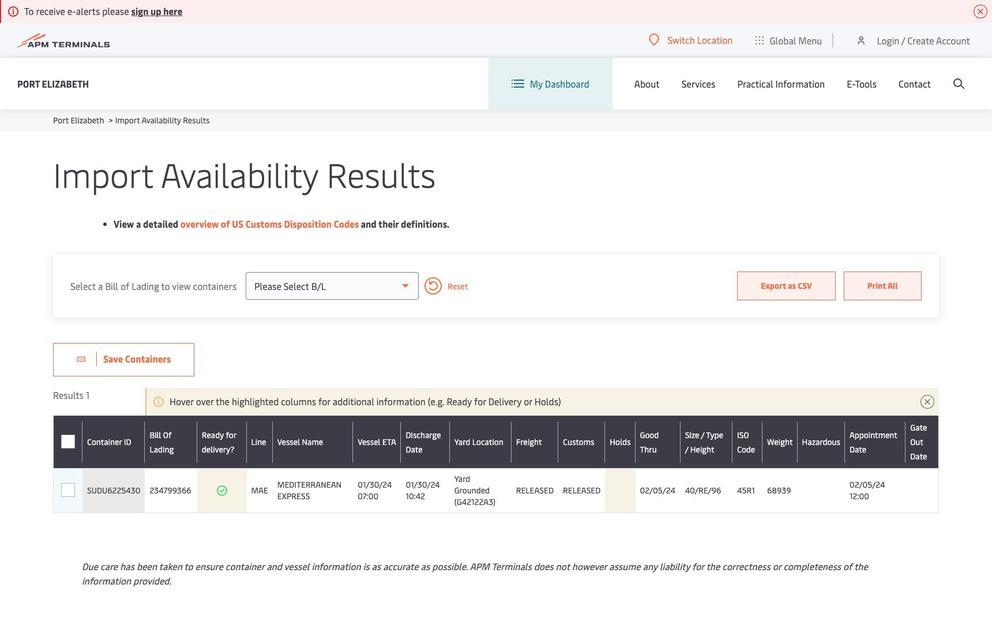 Task type: locate. For each thing, give the bounding box(es) containing it.
None checkbox
[[61, 435, 75, 449], [61, 436, 75, 449], [61, 484, 75, 498], [61, 484, 75, 498], [61, 435, 75, 449], [61, 436, 75, 449], [61, 484, 75, 498], [61, 484, 75, 498]]

close alert image
[[974, 5, 988, 18]]



Task type: vqa. For each thing, say whether or not it's contained in the screenshot.
2nd BUYER from right
no



Task type: describe. For each thing, give the bounding box(es) containing it.
ready image
[[216, 485, 228, 497]]



